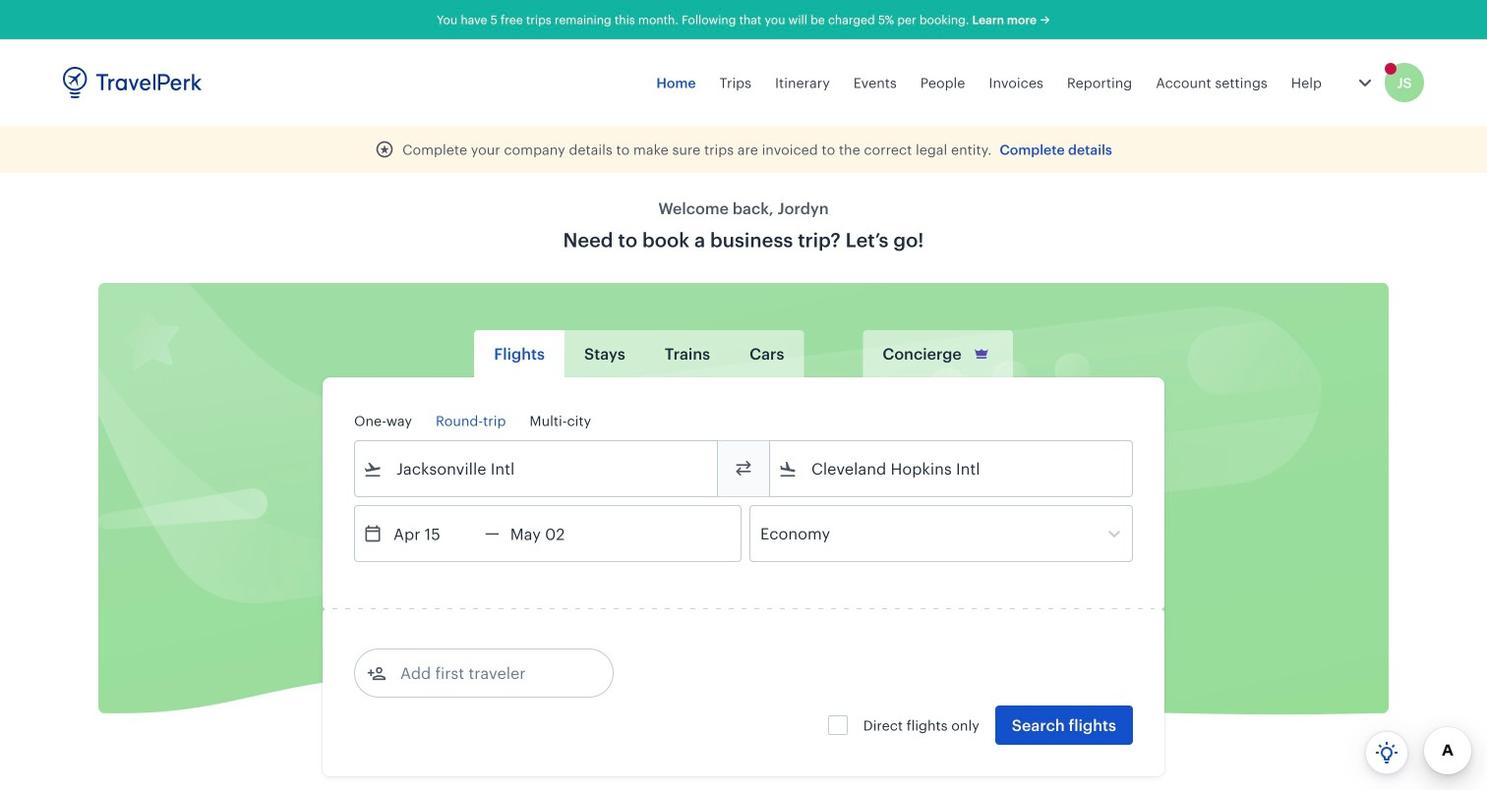 Task type: describe. For each thing, give the bounding box(es) containing it.
To search field
[[798, 453, 1106, 485]]

From search field
[[383, 453, 691, 485]]

Add first traveler search field
[[387, 658, 591, 689]]

Depart text field
[[383, 507, 485, 562]]

Return text field
[[499, 507, 602, 562]]



